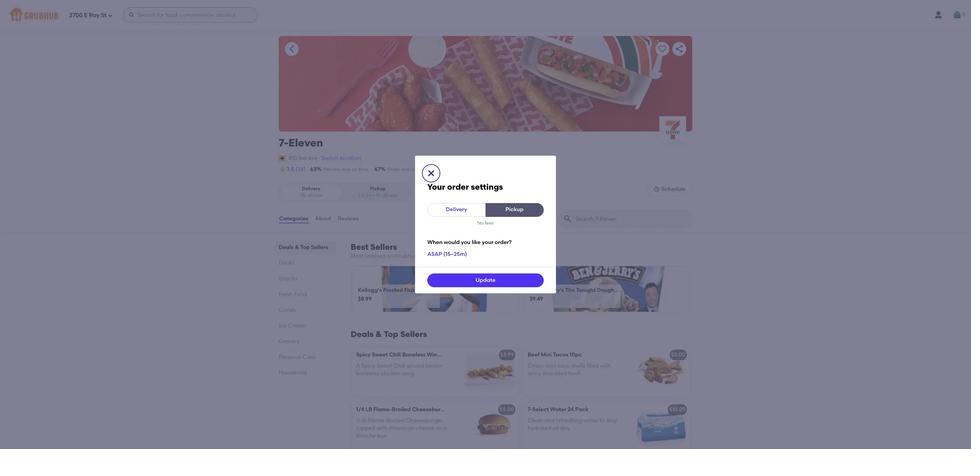 Task type: vqa. For each thing, say whether or not it's contained in the screenshot.
was to the left
yes



Task type: describe. For each thing, give the bounding box(es) containing it.
ben & jerry's the tonight dough... $9.49
[[530, 287, 619, 303]]

order?
[[495, 239, 512, 246]]

7-select water 24 pack image
[[633, 402, 690, 450]]

delivery for delivery 30–45 min
[[302, 186, 320, 192]]

switch location button
[[321, 154, 362, 163]]

2700 e roy st
[[69, 12, 107, 19]]

candy
[[279, 307, 296, 314]]

on inside "best sellers most ordered on grubhub"
[[387, 253, 393, 260]]

order
[[387, 167, 400, 172]]

would
[[444, 239, 460, 246]]

when would you like your order?
[[428, 239, 512, 246]]

no fees
[[477, 221, 494, 226]]

pickup for pickup
[[506, 207, 524, 213]]

candy tab
[[279, 307, 333, 315]]

spicy inside the a spicy sweet chili glazed tender boneless chicken wing
[[361, 363, 376, 370]]

personal care
[[279, 354, 316, 361]]

¼
[[356, 418, 361, 424]]

7-eleven logo image
[[660, 116, 687, 143]]

2 vertical spatial &
[[376, 330, 382, 340]]

lb
[[362, 418, 367, 424]]

ice
[[279, 323, 287, 330]]

7-select water 24 pack
[[528, 407, 589, 414]]

subscription pass image
[[279, 155, 287, 162]]

sweet inside the a spicy sweet chili glazed tender boneless chicken wing
[[377, 363, 393, 370]]

tonight
[[576, 287, 596, 294]]

lb
[[366, 407, 372, 414]]

ave
[[308, 155, 318, 162]]

deals inside tab
[[279, 244, 294, 251]]

delivery for delivery
[[446, 207, 467, 213]]

1 vertical spatial deals
[[351, 330, 374, 340]]

save this restaurant button
[[656, 42, 670, 56]]

hydrated
[[528, 426, 552, 432]]

about button
[[315, 205, 332, 233]]

sellers inside "best sellers most ordered on grubhub"
[[371, 243, 397, 252]]

30–45
[[300, 193, 313, 198]]

15–25
[[376, 193, 389, 198]]

delivery 30–45 min
[[300, 186, 323, 198]]

3 button
[[953, 8, 966, 22]]

snacks tab
[[279, 275, 333, 283]]

$3.00 for crispy mini taco shells filled with spicy shredded beef.
[[672, 352, 686, 359]]

caret left icon image
[[287, 44, 297, 54]]

boneless
[[356, 371, 379, 377]]

0 vertical spatial spicy
[[356, 352, 371, 359]]

67
[[375, 166, 381, 173]]

drinks tab
[[279, 259, 333, 267]]

switch
[[321, 155, 339, 162]]

categories
[[279, 216, 309, 222]]

2 horizontal spatial sellers
[[401, 330, 427, 340]]

beef mini tacos 10pc image
[[633, 347, 690, 397]]

time
[[359, 167, 369, 172]]

was for 67
[[401, 167, 410, 172]]

main navigation navigation
[[0, 0, 972, 30]]

grubhub
[[395, 253, 418, 260]]

update
[[476, 278, 496, 284]]

brioche
[[356, 433, 376, 440]]

flame- for lb
[[374, 407, 392, 414]]

1/4 lb flame-broiled cheeseburger
[[356, 407, 450, 414]]

option group containing delivery 30–45 min
[[279, 183, 410, 202]]

delivery for delivery was on time
[[323, 167, 341, 172]]

$10.29
[[670, 407, 686, 414]]

1 horizontal spatial top
[[384, 330, 399, 340]]

no
[[477, 221, 484, 226]]

eleven
[[289, 136, 323, 149]]

food
[[294, 292, 307, 298]]

broiled for cheeseburger
[[392, 407, 411, 414]]

24
[[568, 407, 574, 414]]

3.5
[[287, 166, 294, 173]]

reviews
[[338, 216, 359, 222]]

cheeseburger,
[[406, 418, 444, 424]]

8
[[445, 352, 448, 359]]

water
[[550, 407, 567, 414]]

min inside pickup 2.2 mi • 15–25 min
[[390, 193, 398, 198]]

3rd
[[298, 155, 307, 162]]

•
[[373, 193, 375, 198]]

chicken
[[381, 371, 401, 377]]

about
[[315, 216, 331, 222]]

kellogg's
[[358, 287, 382, 294]]

select
[[533, 407, 549, 414]]

tender
[[425, 363, 443, 370]]

1/4 lb flame-broiled cheeseburger image
[[461, 402, 519, 450]]

svg image inside main navigation 'navigation'
[[129, 12, 135, 18]]

tacos
[[553, 352, 569, 359]]

10pc
[[570, 352, 582, 359]]

delivery was on time
[[323, 167, 369, 172]]

magnifying glass icon image
[[564, 215, 573, 224]]

share icon image
[[675, 44, 684, 54]]

asap (15–25m) button
[[428, 248, 467, 262]]

refreshing
[[556, 418, 582, 424]]

pack
[[576, 407, 589, 414]]

frosted
[[383, 287, 403, 294]]

with inside crispy mini taco shells filled with spicy shredded beef.
[[600, 363, 611, 370]]

(34)
[[296, 166, 306, 173]]

settings
[[471, 182, 503, 192]]

switch location
[[321, 155, 361, 162]]

sellers inside deals & top sellers tab
[[311, 244, 328, 251]]

filled
[[587, 363, 599, 370]]

ice cream
[[279, 323, 306, 330]]

fresh
[[279, 292, 293, 298]]

the
[[566, 287, 575, 294]]

3
[[962, 11, 966, 18]]

count
[[449, 352, 464, 359]]

schedule
[[662, 186, 686, 193]]

and
[[545, 418, 555, 424]]

broiled for cheeseburger,
[[387, 418, 405, 424]]

star icon image
[[279, 166, 287, 174]]

810 3rd ave button
[[288, 154, 318, 163]]

asap (15–25m)
[[428, 251, 467, 258]]

ice cream tab
[[279, 322, 333, 330]]

deals & top sellers inside tab
[[279, 244, 328, 251]]

st
[[101, 12, 107, 19]]

personal care tab
[[279, 354, 333, 362]]

stay
[[607, 418, 617, 424]]

chili inside the a spicy sweet chili glazed tender boneless chicken wing
[[394, 363, 405, 370]]

pickup button
[[486, 203, 544, 217]]



Task type: locate. For each thing, give the bounding box(es) containing it.
0 horizontal spatial top
[[300, 244, 310, 251]]

save this restaurant image
[[658, 44, 667, 54]]

0 vertical spatial on
[[352, 167, 358, 172]]

option group
[[279, 183, 410, 202]]

spicy
[[356, 352, 371, 359], [361, 363, 376, 370]]

fresh food
[[279, 292, 307, 298]]

top up spicy sweet chili boneless wings 8 count on the bottom left
[[384, 330, 399, 340]]

2 min from the left
[[390, 193, 398, 198]]

1 vertical spatial 7-
[[528, 407, 533, 414]]

2 horizontal spatial svg image
[[953, 10, 962, 20]]

spicy sweet chili boneless wings 8 count image
[[461, 347, 519, 397]]

sweet
[[372, 352, 388, 359], [377, 363, 393, 370]]

810 3rd ave
[[289, 155, 318, 162]]

beef mini tacos 10pc
[[528, 352, 582, 359]]

1 horizontal spatial deals & top sellers
[[351, 330, 427, 340]]

deals & top sellers
[[279, 244, 328, 251], [351, 330, 427, 340]]

spicy up a
[[356, 352, 371, 359]]

pickup inside button
[[506, 207, 524, 213]]

you
[[461, 239, 471, 246]]

svg image
[[129, 12, 135, 18], [427, 169, 436, 178]]

delivery down switch
[[323, 167, 341, 172]]

min right 30–45
[[314, 193, 323, 198]]

chili up wing
[[394, 363, 405, 370]]

sellers up drinks tab
[[311, 244, 328, 251]]

1 vertical spatial top
[[384, 330, 399, 340]]

svg image
[[953, 10, 962, 20], [108, 13, 113, 18], [654, 187, 660, 193]]

13.5oz
[[423, 287, 438, 294]]

0 horizontal spatial $3.00
[[500, 407, 514, 414]]

7- up subscription pass icon at the top left of page
[[279, 136, 289, 149]]

best sellers most ordered on grubhub
[[351, 243, 418, 260]]

1 vertical spatial deals & top sellers
[[351, 330, 427, 340]]

was right order
[[401, 167, 410, 172]]

deals & top sellers up spicy sweet chili boneless wings 8 count on the bottom left
[[351, 330, 427, 340]]

0 horizontal spatial deals
[[279, 244, 294, 251]]

0 vertical spatial chili
[[389, 352, 401, 359]]

shells
[[571, 363, 586, 370]]

on inside ¼ lb flame-broiled cheeseburger, topped with american cheese on a brioche bun
[[436, 426, 442, 432]]

on right ordered on the left
[[387, 253, 393, 260]]

delivery button
[[428, 203, 486, 217]]

1 was from the left
[[342, 167, 351, 172]]

810
[[289, 155, 297, 162]]

2 horizontal spatial &
[[541, 287, 545, 294]]

delivery inside button
[[446, 207, 467, 213]]

flakes
[[405, 287, 421, 294]]

1 vertical spatial on
[[387, 253, 393, 260]]

7-
[[279, 136, 289, 149], [528, 407, 533, 414]]

glazed
[[407, 363, 424, 370]]

1 vertical spatial $3.00
[[500, 407, 514, 414]]

svg image for schedule
[[654, 187, 660, 193]]

1 vertical spatial delivery
[[302, 186, 320, 192]]

1 horizontal spatial sellers
[[371, 243, 397, 252]]

was
[[342, 167, 351, 172], [401, 167, 410, 172]]

2 was from the left
[[401, 167, 410, 172]]

0 horizontal spatial with
[[377, 426, 388, 432]]

flame- inside ¼ lb flame-broiled cheeseburger, topped with american cheese on a brioche bun
[[368, 418, 387, 424]]

1 horizontal spatial pickup
[[506, 207, 524, 213]]

svg image inside schedule button
[[654, 187, 660, 193]]

top up drinks tab
[[300, 244, 310, 251]]

snacks
[[279, 276, 297, 282]]

1 horizontal spatial with
[[600, 363, 611, 370]]

1 vertical spatial with
[[377, 426, 388, 432]]

2 vertical spatial on
[[436, 426, 442, 432]]

2 horizontal spatial delivery
[[446, 207, 467, 213]]

deals & top sellers tab
[[279, 244, 333, 252]]

$9.49
[[530, 296, 543, 303]]

crispy
[[528, 363, 544, 370]]

0 horizontal spatial svg image
[[129, 12, 135, 18]]

drinks
[[279, 260, 295, 267]]

roy
[[89, 12, 99, 19]]

0 vertical spatial sweet
[[372, 352, 388, 359]]

a
[[356, 363, 360, 370]]

top inside deals & top sellers tab
[[300, 244, 310, 251]]

your
[[428, 182, 446, 192]]

pickup inside pickup 2.2 mi • 15–25 min
[[370, 186, 386, 192]]

ordered
[[365, 253, 385, 260]]

& up drinks tab
[[295, 244, 299, 251]]

1 vertical spatial flame-
[[368, 418, 387, 424]]

deals & top sellers up drinks tab
[[279, 244, 328, 251]]

fresh food tab
[[279, 291, 333, 299]]

1 vertical spatial svg image
[[427, 169, 436, 178]]

taco
[[558, 363, 570, 370]]

¼ lb flame-broiled cheeseburger, topped with american cheese on a brioche bun
[[356, 418, 447, 440]]

& inside tab
[[295, 244, 299, 251]]

spicy up boneless
[[361, 363, 376, 370]]

1 min from the left
[[314, 193, 323, 198]]

pickup for pickup 2.2 mi • 15–25 min
[[370, 186, 386, 192]]

0 horizontal spatial was
[[342, 167, 351, 172]]

& inside ben & jerry's the tonight dough... $9.49
[[541, 287, 545, 294]]

your order settings
[[428, 182, 503, 192]]

your
[[482, 239, 494, 246]]

household tab
[[279, 369, 333, 377]]

7-eleven
[[279, 136, 323, 149]]

cheese
[[416, 426, 434, 432]]

care
[[303, 354, 316, 361]]

2 vertical spatial delivery
[[446, 207, 467, 213]]

crispy mini taco shells filled with spicy shredded beef.
[[528, 363, 611, 377]]

1 horizontal spatial svg image
[[654, 187, 660, 193]]

was for 63
[[342, 167, 351, 172]]

svg image right st
[[129, 12, 135, 18]]

update button
[[428, 274, 544, 288]]

63
[[310, 166, 317, 173]]

0 vertical spatial flame-
[[374, 407, 392, 414]]

with inside ¼ lb flame-broiled cheeseburger, topped with american cheese on a brioche bun
[[377, 426, 388, 432]]

0 vertical spatial top
[[300, 244, 310, 251]]

1/4
[[356, 407, 365, 414]]

spicy
[[528, 371, 541, 377]]

dough...
[[597, 287, 619, 294]]

deals up a
[[351, 330, 374, 340]]

pickup up order?
[[506, 207, 524, 213]]

with up bun
[[377, 426, 388, 432]]

1 vertical spatial chili
[[394, 363, 405, 370]]

0 horizontal spatial svg image
[[108, 13, 113, 18]]

most
[[351, 253, 363, 260]]

0 horizontal spatial &
[[295, 244, 299, 251]]

& up spicy sweet chili boneless wings 8 count on the bottom left
[[376, 330, 382, 340]]

0 vertical spatial 7-
[[279, 136, 289, 149]]

1 horizontal spatial delivery
[[323, 167, 341, 172]]

7- for select
[[528, 407, 533, 414]]

broiled inside ¼ lb flame-broiled cheeseburger, topped with american cheese on a brioche bun
[[387, 418, 405, 424]]

1 horizontal spatial min
[[390, 193, 398, 198]]

mini
[[546, 363, 557, 370]]

schedule button
[[648, 183, 693, 197]]

to
[[600, 418, 605, 424]]

&
[[295, 244, 299, 251], [541, 287, 545, 294], [376, 330, 382, 340]]

on left a
[[436, 426, 442, 432]]

2 horizontal spatial on
[[436, 426, 442, 432]]

cheeseburger
[[412, 407, 450, 414]]

min inside delivery 30–45 min
[[314, 193, 323, 198]]

e
[[84, 12, 88, 19]]

categories button
[[279, 205, 309, 233]]

0 horizontal spatial deals & top sellers
[[279, 244, 328, 251]]

7- for eleven
[[279, 136, 289, 149]]

1 horizontal spatial deals
[[351, 330, 374, 340]]

$3.00 for ¼ lb flame-broiled cheeseburger, topped with american cheese on a brioche bun
[[500, 407, 514, 414]]

0 vertical spatial &
[[295, 244, 299, 251]]

0 horizontal spatial delivery
[[302, 186, 320, 192]]

0 vertical spatial with
[[600, 363, 611, 370]]

1 vertical spatial sweet
[[377, 363, 393, 370]]

delivery down order
[[446, 207, 467, 213]]

0 horizontal spatial pickup
[[370, 186, 386, 192]]

cream
[[288, 323, 306, 330]]

1 horizontal spatial $3.00
[[672, 352, 686, 359]]

1 vertical spatial broiled
[[387, 418, 405, 424]]

personal
[[279, 354, 301, 361]]

with right filled at the bottom of page
[[600, 363, 611, 370]]

0 vertical spatial deals
[[279, 244, 294, 251]]

1 vertical spatial spicy
[[361, 363, 376, 370]]

deals up 'drinks'
[[279, 244, 294, 251]]

0 vertical spatial broiled
[[392, 407, 411, 414]]

chili up the a spicy sweet chili glazed tender boneless chicken wing
[[389, 352, 401, 359]]

7- up clean
[[528, 407, 533, 414]]

asap
[[428, 251, 442, 258]]

svg image for 3
[[953, 10, 962, 20]]

0 vertical spatial svg image
[[129, 12, 135, 18]]

wing
[[402, 371, 414, 377]]

1 vertical spatial &
[[541, 287, 545, 294]]

0 horizontal spatial sellers
[[311, 244, 328, 251]]

$8.99
[[358, 296, 372, 303]]

svg image inside 3 button
[[953, 10, 962, 20]]

best
[[351, 243, 369, 252]]

on left time
[[352, 167, 358, 172]]

0 vertical spatial $3.00
[[672, 352, 686, 359]]

1 vertical spatial pickup
[[506, 207, 524, 213]]

bun
[[377, 433, 387, 440]]

with
[[600, 363, 611, 370], [377, 426, 388, 432]]

sellers up ordered on the left
[[371, 243, 397, 252]]

topped
[[356, 426, 375, 432]]

1 horizontal spatial on
[[387, 253, 393, 260]]

0 vertical spatial delivery
[[323, 167, 341, 172]]

1 horizontal spatial was
[[401, 167, 410, 172]]

1 horizontal spatial 7-
[[528, 407, 533, 414]]

pickup up •
[[370, 186, 386, 192]]

0 horizontal spatial min
[[314, 193, 323, 198]]

fees
[[485, 221, 494, 226]]

$3.99
[[501, 352, 514, 359]]

delivery
[[323, 167, 341, 172], [302, 186, 320, 192], [446, 207, 467, 213]]

min right 15–25
[[390, 193, 398, 198]]

delivery up 30–45
[[302, 186, 320, 192]]

0 horizontal spatial on
[[352, 167, 358, 172]]

ben
[[530, 287, 540, 294]]

0 vertical spatial pickup
[[370, 186, 386, 192]]

grocery
[[279, 339, 300, 345]]

was down location
[[342, 167, 351, 172]]

kellogg's frosted flakes 13.5oz $8.99
[[358, 287, 438, 303]]

american
[[389, 426, 414, 432]]

& right ben
[[541, 287, 545, 294]]

1 horizontal spatial svg image
[[427, 169, 436, 178]]

1 horizontal spatial &
[[376, 330, 382, 340]]

correct
[[411, 167, 428, 172]]

0 vertical spatial deals & top sellers
[[279, 244, 328, 251]]

sellers up the boneless
[[401, 330, 427, 340]]

all
[[553, 426, 559, 432]]

delivery inside delivery 30–45 min
[[302, 186, 320, 192]]

svg image up the your
[[427, 169, 436, 178]]

0 horizontal spatial 7-
[[279, 136, 289, 149]]

flame- for lb
[[368, 418, 387, 424]]

grocery tab
[[279, 338, 333, 346]]

beef.
[[569, 371, 582, 377]]



